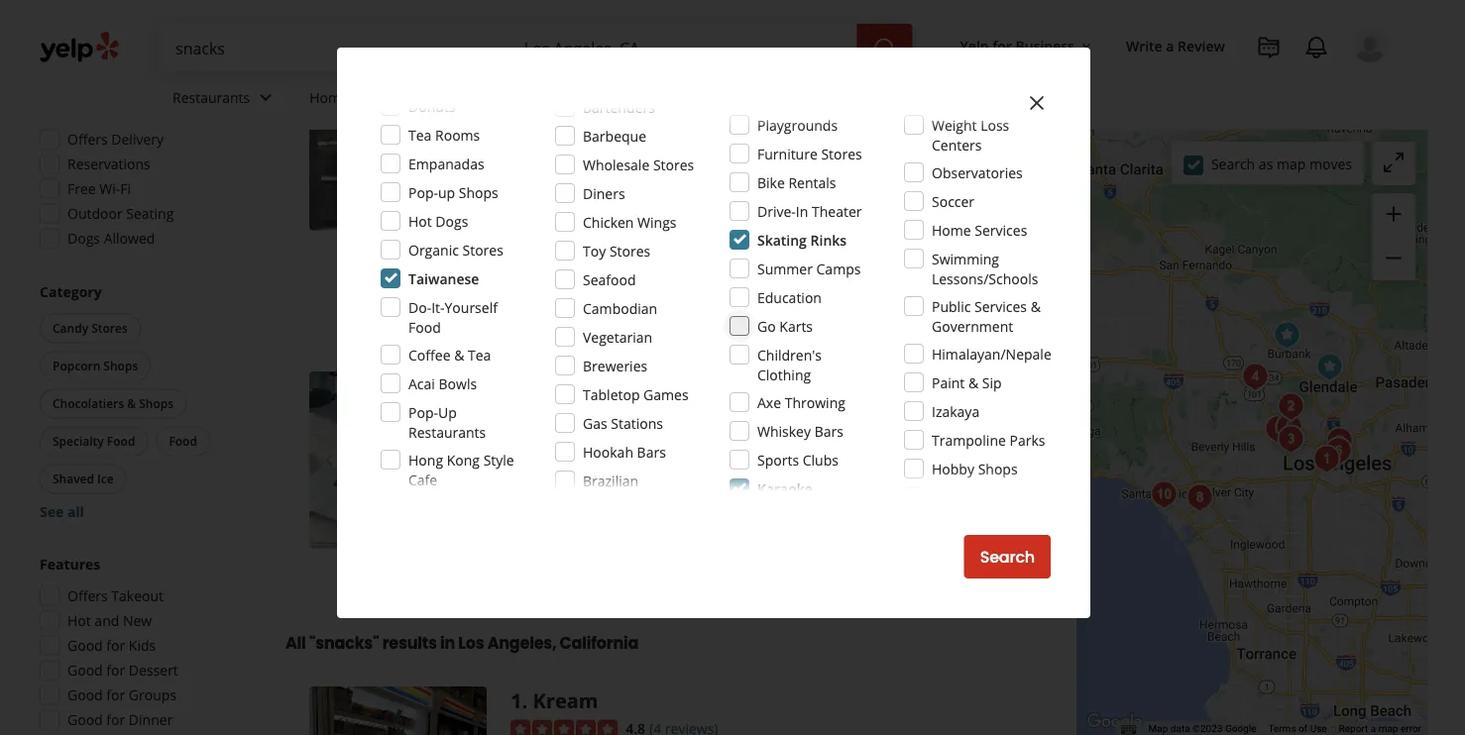 Task type: vqa. For each thing, say whether or not it's contained in the screenshot.
New
yes



Task type: describe. For each thing, give the bounding box(es) containing it.
organic
[[408, 240, 459, 259]]

in
[[796, 202, 808, 221]]

until 10:00 pm
[[551, 148, 644, 167]]

& inside group
[[127, 396, 136, 412]]

kream link
[[533, 687, 598, 715]]

like
[[568, 246, 590, 265]]

shops inside chocolatiers & shops button
[[139, 396, 174, 412]]

food inside button
[[107, 434, 135, 450]]

food inside button
[[169, 434, 197, 450]]

hot dogs inside the search dialog
[[408, 212, 468, 230]]

zoom out image
[[1382, 246, 1406, 270]]

popcorn shops
[[53, 358, 138, 375]]

kong
[[447, 451, 480, 469]]

search for search
[[980, 546, 1035, 568]]

camps
[[816, 259, 861, 278]]

search for search as map moves
[[1211, 154, 1255, 173]]

free
[[67, 180, 96, 199]]

juice
[[688, 118, 716, 134]]

tea rooms
[[408, 125, 480, 144]]

write
[[1126, 36, 1162, 55]]

hot dogs link
[[835, 117, 897, 136]]

group containing features
[[34, 555, 246, 736]]

pop- for up
[[408, 403, 438, 422]]

mario kart snack station image
[[1235, 357, 1275, 397]]

for for business
[[992, 36, 1012, 55]]

style
[[483, 451, 514, 469]]

drinks
[[758, 226, 799, 245]]

groups
[[129, 686, 177, 705]]

dairy queen/orange julius treat ctr image
[[1267, 316, 1307, 355]]

specialty food button
[[40, 427, 148, 457]]

specialty food
[[53, 434, 135, 450]]

report a map error link
[[1339, 723, 1421, 735]]

0 vertical spatial takeout
[[742, 293, 789, 310]]

grab-
[[531, 176, 567, 194]]

los
[[458, 632, 484, 655]]

in
[[440, 632, 455, 655]]

food button
[[156, 427, 210, 457]]

centers
[[932, 135, 982, 154]]

google image
[[1082, 710, 1148, 736]]

home inside the search dialog
[[932, 221, 971, 239]]

moves
[[1309, 154, 1352, 173]]

stores for organic stores
[[462, 240, 503, 259]]

outdoor seating
[[531, 293, 624, 310]]

julius
[[720, 372, 775, 400]]

16 info v2 image
[[437, 1, 453, 17]]

observatories
[[932, 163, 1023, 182]]

skating
[[757, 230, 807, 249]]

playgrounds
[[757, 115, 838, 134]]

services inside the public services & government
[[974, 297, 1027, 316]]

next image for second slideshow element
[[455, 449, 479, 473]]

zoom in image
[[1382, 202, 1406, 226]]

for for dessert
[[106, 662, 125, 680]]

up
[[438, 183, 455, 202]]

good for dessert
[[67, 662, 178, 680]]

0 horizontal spatial tea
[[408, 125, 432, 144]]

1 slideshow element from the top
[[309, 53, 487, 231]]

"snacks"
[[309, 632, 379, 655]]

and inside the "where have u been juicy?!?! i'm always slightly disappointed with smoothie/juice places because the drinks are usually way too sweet and taste like they're made of artificial syrups.…"
[[972, 226, 997, 245]]

the
[[734, 226, 755, 245]]

& left sip
[[968, 373, 979, 392]]

bhan kanom thai image
[[1271, 387, 1311, 427]]

trampoline
[[932, 431, 1006, 450]]

projects image
[[1257, 36, 1281, 59]]

have
[[588, 206, 623, 225]]

chocolatiers & shops
[[53, 396, 174, 412]]

16 chevron down v2 image
[[1078, 38, 1094, 54]]

1 vertical spatial services
[[975, 221, 1027, 239]]

tabletop
[[583, 385, 640, 404]]

$$$ button
[[142, 6, 192, 37]]

been
[[640, 206, 675, 225]]

california
[[560, 632, 639, 655]]

kaminari gyoza bar image
[[1319, 432, 1358, 471]]

review
[[1178, 36, 1225, 55]]

new
[[123, 612, 152, 631]]

home inside home services link
[[309, 88, 349, 107]]

stations
[[611, 414, 663, 433]]

levain bakery - larchmont village image
[[1258, 410, 1298, 450]]

hot dogs inside hot dogs button
[[839, 118, 893, 134]]

home services link
[[294, 71, 449, 129]]

sports clubs
[[757, 451, 839, 469]]

bars for hookah
[[637, 443, 666, 461]]

bars for whiskey
[[814, 422, 843, 441]]

treat
[[780, 372, 833, 400]]

public
[[932, 297, 971, 316]]

good for groups
[[67, 686, 177, 705]]

chicken
[[583, 213, 634, 231]]

group containing category
[[36, 283, 246, 522]]

yelp
[[960, 36, 989, 55]]

dairy queen/orange julius treat ctr image
[[309, 372, 487, 550]]

map for moves
[[1277, 154, 1306, 173]]

1 . kream
[[511, 687, 598, 715]]

& inside the public services & government
[[1031, 297, 1041, 316]]

axe
[[757, 393, 781, 412]]

shops inside popcorn shops button
[[103, 358, 138, 375]]

karaoke
[[757, 479, 813, 498]]

katsu sando image
[[1320, 422, 1359, 461]]

shaved ice
[[53, 471, 114, 488]]

24 chevron down v2 image for home services
[[409, 86, 433, 109]]

16 checkmark v2 image for delivery
[[640, 293, 656, 309]]

outdoor for outdoor seating
[[531, 293, 579, 310]]

fi
[[120, 180, 131, 199]]

good for kids
[[67, 637, 156, 656]]

kids
[[129, 637, 156, 656]]

outdoor for outdoor seating
[[67, 205, 123, 224]]

go
[[757, 317, 776, 336]]

dairy
[[511, 372, 564, 400]]

1 vertical spatial ice
[[515, 412, 532, 428]]

pop- for up
[[408, 183, 438, 202]]

8:00
[[584, 442, 612, 461]]

taste
[[532, 246, 564, 265]]

made
[[642, 246, 679, 265]]

hot inside the search dialog
[[408, 212, 432, 230]]

2 cream from the top
[[535, 412, 574, 428]]

ice cream & frozen yogurt button for second ice cream & frozen yogurt "link" from the bottom
[[511, 117, 676, 136]]

terms of use link
[[1268, 723, 1327, 735]]

rooms
[[435, 125, 480, 144]]

1 ice cream & frozen yogurt from the top
[[515, 118, 672, 134]]

offers for offers takeout
[[67, 587, 108, 606]]

up
[[438, 403, 457, 422]]

0 vertical spatial delivery
[[111, 130, 164, 149]]

candy
[[53, 321, 88, 337]]

1 frozen from the top
[[589, 118, 629, 134]]

stores for furniture stores
[[821, 144, 862, 163]]

1 horizontal spatial delivery
[[660, 293, 707, 310]]

notifications image
[[1304, 36, 1328, 59]]

ice inside button
[[97, 471, 114, 488]]

wi-
[[99, 180, 120, 199]]

"where have u been juicy?!?! i'm always slightly disappointed with smoothie/juice places because the drinks are usually way too sweet and taste like they're made of artificial syrups.…"
[[532, 206, 997, 265]]

next image for first slideshow element from the top
[[455, 130, 479, 154]]

all
[[285, 632, 306, 655]]

1 vertical spatial of
[[1299, 723, 1308, 735]]

trampoline parks
[[932, 431, 1045, 450]]

good for good for groups
[[67, 686, 103, 705]]

0 vertical spatial 88 hotdog & juicy image
[[309, 53, 487, 231]]

artificial
[[699, 246, 751, 265]]

2 until from the top
[[551, 442, 580, 461]]

start order link
[[891, 280, 1014, 324]]

yourself
[[445, 298, 498, 317]]

syrups.…"
[[754, 246, 817, 265]]

children's clothing
[[757, 345, 822, 384]]

cafe
[[408, 470, 437, 489]]

write a review link
[[1118, 28, 1233, 63]]

pop-up restaurants
[[408, 403, 486, 442]]

user actions element
[[944, 25, 1416, 147]]

.
[[522, 687, 528, 715]]

smoothies
[[761, 118, 823, 134]]



Task type: locate. For each thing, give the bounding box(es) containing it.
0 vertical spatial pm
[[623, 148, 644, 167]]

of down the because at left
[[683, 246, 696, 265]]

cream up open until 8:00 pm
[[535, 412, 574, 428]]

24 chevron down v2 image inside home services link
[[409, 86, 433, 109]]

1 vertical spatial hot
[[408, 212, 432, 230]]

& down lessons/schools
[[1031, 297, 1041, 316]]

2 vertical spatial ice
[[97, 471, 114, 488]]

1 vertical spatial home services
[[932, 221, 1027, 239]]

weight loss centers
[[932, 115, 1009, 154]]

2 good from the top
[[67, 662, 103, 680]]

0 horizontal spatial 24 chevron down v2 image
[[254, 86, 278, 109]]

stores down chicken wings
[[610, 241, 650, 260]]

seafood
[[583, 270, 636, 289]]

& up "until 10:00 pm"
[[577, 118, 586, 134]]

16 checkmark v2 image down artificial
[[722, 293, 738, 309]]

hot dogs up the furniture stores
[[839, 118, 893, 134]]

2 previous image from the top
[[317, 449, 341, 473]]

until up grab-and-go
[[551, 148, 580, 167]]

1 horizontal spatial bars
[[719, 118, 746, 134]]

good up good for dinner
[[67, 686, 103, 705]]

shops right up
[[459, 183, 498, 202]]

1 yogurt from the top
[[632, 118, 672, 134]]

close image
[[1025, 91, 1049, 115]]

pm
[[623, 148, 644, 167], [615, 442, 636, 461]]

more
[[611, 88, 645, 107]]

ice cream & frozen yogurt button
[[511, 117, 676, 136], [511, 410, 676, 430]]

bars down the stations
[[637, 443, 666, 461]]

coffee & tea
[[408, 345, 491, 364]]

services left donuts
[[352, 88, 405, 107]]

0 vertical spatial cream
[[535, 118, 574, 134]]

0 vertical spatial hot dogs
[[839, 118, 893, 134]]

1 horizontal spatial home services
[[932, 221, 1027, 239]]

ice cream & frozen yogurt button for first ice cream & frozen yogurt "link" from the bottom
[[511, 410, 676, 430]]

1 vertical spatial ice cream & frozen yogurt button
[[511, 410, 676, 430]]

map for error
[[1378, 723, 1398, 735]]

juice bars & smoothies button
[[684, 117, 827, 136]]

0 vertical spatial a
[[1166, 36, 1174, 55]]

next image down donuts
[[455, 130, 479, 154]]

2 24 chevron down v2 image from the left
[[409, 86, 433, 109]]

0 horizontal spatial delivery
[[111, 130, 164, 149]]

a for write
[[1166, 36, 1174, 55]]

pop- inside the pop-up restaurants
[[408, 403, 438, 422]]

bars right the juice
[[719, 118, 746, 134]]

cream up "until 10:00 pm"
[[535, 118, 574, 134]]

0 horizontal spatial home services
[[309, 88, 405, 107]]

"where
[[532, 206, 584, 225]]

frozen
[[589, 118, 629, 134], [589, 412, 629, 428]]

yogurt down games
[[632, 412, 672, 428]]

& left smoothies
[[749, 118, 758, 134]]

previous image down home services link
[[317, 130, 341, 154]]

1 vertical spatial slideshow element
[[309, 372, 487, 550]]

1 vertical spatial yogurt
[[632, 412, 672, 428]]

1 horizontal spatial home
[[932, 221, 971, 239]]

2 16 checkmark v2 image from the left
[[722, 293, 738, 309]]

1 horizontal spatial map
[[1378, 723, 1398, 735]]

dining
[[710, 176, 750, 194]]

whiskey
[[757, 422, 811, 441]]

2 vertical spatial hot
[[67, 612, 91, 631]]

hot dogs up organic
[[408, 212, 468, 230]]

0 vertical spatial previous image
[[317, 130, 341, 154]]

for down hot and new
[[106, 637, 125, 656]]

dogs inside group
[[67, 229, 100, 248]]

home services inside "business categories" element
[[309, 88, 405, 107]]

for
[[992, 36, 1012, 55], [106, 637, 125, 656], [106, 662, 125, 680], [106, 686, 125, 705], [106, 711, 125, 730]]

whiskey bars
[[757, 422, 843, 441]]

food
[[408, 318, 441, 337], [107, 434, 135, 450], [169, 434, 197, 450]]

map region
[[914, 0, 1465, 736]]

1 vertical spatial offers
[[67, 587, 108, 606]]

sunny blue image
[[1144, 475, 1184, 515], [1180, 478, 1220, 518]]

0 vertical spatial search
[[1211, 154, 1255, 173]]

takeout up new
[[111, 587, 164, 606]]

kream image
[[1307, 440, 1346, 479]]

government
[[932, 317, 1013, 336]]

skating rinks
[[757, 230, 847, 249]]

keyboard shortcuts image
[[1121, 725, 1137, 735]]

ice cream & frozen yogurt up 8:00
[[515, 412, 672, 428]]

2 offers from the top
[[67, 587, 108, 606]]

0 vertical spatial ice cream & frozen yogurt link
[[511, 117, 676, 136]]

next image
[[455, 130, 479, 154], [455, 449, 479, 473]]

hobby
[[932, 459, 974, 478]]

free wi-fi
[[67, 180, 131, 199]]

88 hotdog & juicy image
[[1271, 420, 1311, 459]]

0 vertical spatial pop-
[[408, 183, 438, 202]]

pm down barbeque
[[623, 148, 644, 167]]

1 horizontal spatial outdoor
[[531, 293, 579, 310]]

wholesale stores
[[583, 155, 694, 174]]

0 vertical spatial hot
[[839, 118, 861, 134]]

juice bars & smoothies link
[[684, 117, 827, 136]]

slightly
[[806, 206, 852, 225]]

toy stores
[[583, 241, 650, 260]]

bars inside button
[[719, 118, 746, 134]]

outdoor seating
[[67, 205, 174, 224]]

1 pop- from the top
[[408, 183, 438, 202]]

1 vertical spatial tea
[[468, 345, 491, 364]]

previous image
[[317, 130, 341, 154], [317, 449, 341, 473]]

1 horizontal spatial 16 checkmark v2 image
[[722, 293, 738, 309]]

16 checkmark v2 image
[[640, 293, 656, 309], [722, 293, 738, 309]]

2 ice cream & frozen yogurt from the top
[[515, 412, 672, 428]]

0 vertical spatial offers
[[67, 130, 108, 149]]

bars up clubs
[[814, 422, 843, 441]]

1 horizontal spatial restaurants
[[408, 423, 486, 442]]

good for good for dinner
[[67, 711, 103, 730]]

and inside group
[[95, 612, 119, 631]]

hong kong style cafe
[[408, 451, 514, 489]]

search left "as"
[[1211, 154, 1255, 173]]

offers
[[67, 130, 108, 149], [67, 587, 108, 606]]

0 horizontal spatial hot dogs
[[408, 212, 468, 230]]

stores up healthy
[[653, 155, 694, 174]]

hong
[[408, 451, 443, 469]]

shops up chocolatiers & shops
[[103, 358, 138, 375]]

$$$
[[157, 13, 178, 30]]

hot up organic
[[408, 212, 432, 230]]

24 chevron down v2 image
[[254, 86, 278, 109], [409, 86, 433, 109]]

stores for wholesale stores
[[653, 155, 694, 174]]

pop- down acai
[[408, 403, 438, 422]]

search dialog
[[0, 0, 1465, 736]]

dinner
[[129, 711, 173, 730]]

1 horizontal spatial hot dogs
[[839, 118, 893, 134]]

takeout up go
[[742, 293, 789, 310]]

dogs inside hot dogs button
[[864, 118, 893, 134]]

too
[[905, 226, 927, 245]]

3 good from the top
[[67, 686, 103, 705]]

1 vertical spatial and
[[95, 612, 119, 631]]

stores for candy stores
[[91, 321, 128, 337]]

places
[[632, 226, 673, 245]]

shops up food button
[[139, 396, 174, 412]]

1 vertical spatial pm
[[615, 442, 636, 461]]

1 vertical spatial ice cream & frozen yogurt link
[[511, 410, 676, 430]]

reservations
[[67, 155, 150, 174]]

dogs left koreatown
[[864, 118, 893, 134]]

1 vertical spatial search
[[980, 546, 1035, 568]]

2 vertical spatial services
[[974, 297, 1027, 316]]

services inside home services link
[[352, 88, 405, 107]]

bars for juice
[[719, 118, 746, 134]]

1
[[511, 687, 522, 715]]

good for good for kids
[[67, 637, 103, 656]]

info icon image
[[756, 176, 772, 192], [756, 176, 772, 192]]

i'm
[[736, 206, 756, 225]]

2 horizontal spatial food
[[408, 318, 441, 337]]

more link
[[820, 246, 857, 265]]

yelp for business button
[[952, 28, 1102, 63]]

outdoor down free wi-fi
[[67, 205, 123, 224]]

1 vertical spatial map
[[1378, 723, 1398, 735]]

vegetarian
[[583, 328, 652, 346]]

1 horizontal spatial tea
[[468, 345, 491, 364]]

2 horizontal spatial bars
[[814, 422, 843, 441]]

0 vertical spatial next image
[[455, 130, 479, 154]]

popcorn
[[53, 358, 100, 375]]

tea up bowls
[[468, 345, 491, 364]]

offers up the reservations
[[67, 130, 108, 149]]

good for good for dessert
[[67, 662, 103, 680]]

for for groups
[[106, 686, 125, 705]]

use
[[1310, 723, 1327, 735]]

good down hot and new
[[67, 637, 103, 656]]

search button
[[964, 535, 1051, 579]]

0 horizontal spatial 16 checkmark v2 image
[[640, 293, 656, 309]]

None search field
[[160, 24, 916, 71]]

summer
[[757, 259, 813, 278]]

0 horizontal spatial map
[[1277, 154, 1306, 173]]

ice cream & frozen yogurt button up "until 10:00 pm"
[[511, 117, 676, 136]]

healthy dining
[[656, 176, 750, 194]]

candy stores
[[53, 321, 128, 337]]

tea down donuts
[[408, 125, 432, 144]]

0 vertical spatial home
[[309, 88, 349, 107]]

24 chevron down v2 image
[[649, 86, 673, 109]]

16 checkmark v2 image for takeout
[[722, 293, 738, 309]]

for for dinner
[[106, 711, 125, 730]]

1 vertical spatial cream
[[535, 412, 574, 428]]

outdoor down taste at the top of the page
[[531, 293, 579, 310]]

shops down trampoline parks
[[978, 459, 1018, 478]]

dogs inside the search dialog
[[436, 212, 468, 230]]

& up bowls
[[454, 345, 464, 364]]

delivery up the reservations
[[111, 130, 164, 149]]

services up swimming lessons/schools
[[975, 221, 1027, 239]]

restaurants down $$$$
[[172, 88, 250, 107]]

smoothie/juice
[[532, 226, 629, 245]]

1 horizontal spatial 24 chevron down v2 image
[[409, 86, 433, 109]]

for down good for kids
[[106, 662, 125, 680]]

dogs down outdoor seating
[[67, 229, 100, 248]]

stores down the hot dogs link
[[821, 144, 862, 163]]

0 vertical spatial home services
[[309, 88, 405, 107]]

0 vertical spatial frozen
[[589, 118, 629, 134]]

frozen down the "bartenders" on the top of the page
[[589, 118, 629, 134]]

1 horizontal spatial 88 hotdog & juicy image
[[1271, 420, 1311, 459]]

seating
[[126, 205, 174, 224]]

gas
[[583, 414, 607, 433]]

& inside "link"
[[749, 118, 758, 134]]

search inside button
[[980, 546, 1035, 568]]

1 vertical spatial next image
[[455, 449, 479, 473]]

next image left style
[[455, 449, 479, 473]]

business categories element
[[157, 71, 1388, 129]]

furniture stores
[[757, 144, 862, 163]]

ice cream & frozen yogurt link up 8:00
[[511, 410, 676, 430]]

& right chocolatiers
[[127, 396, 136, 412]]

for for kids
[[106, 637, 125, 656]]

home services up swimming
[[932, 221, 1027, 239]]

and up swimming
[[972, 226, 997, 245]]

data
[[1170, 723, 1190, 735]]

1 until from the top
[[551, 148, 580, 167]]

dogs
[[864, 118, 893, 134], [436, 212, 468, 230], [67, 229, 100, 248]]

&
[[577, 118, 586, 134], [749, 118, 758, 134], [1031, 297, 1041, 316], [454, 345, 464, 364], [968, 373, 979, 392], [127, 396, 136, 412], [577, 412, 586, 428]]

food inside do-it-yourself food
[[408, 318, 441, 337]]

1 horizontal spatial of
[[1299, 723, 1308, 735]]

24 chevron down v2 image inside restaurants link
[[254, 86, 278, 109]]

wow choripan image
[[1269, 408, 1309, 448]]

1 horizontal spatial hot
[[408, 212, 432, 230]]

home services inside the search dialog
[[932, 221, 1027, 239]]

1 horizontal spatial food
[[169, 434, 197, 450]]

good down good for groups
[[67, 711, 103, 730]]

0 vertical spatial outdoor
[[67, 205, 123, 224]]

2 next image from the top
[[455, 449, 479, 473]]

1 ice cream & frozen yogurt link from the top
[[511, 117, 676, 136]]

0 horizontal spatial outdoor
[[67, 205, 123, 224]]

0 horizontal spatial and
[[95, 612, 119, 631]]

1 horizontal spatial and
[[972, 226, 997, 245]]

2 slideshow element from the top
[[309, 372, 487, 550]]

ice right shaved
[[97, 471, 114, 488]]

frozen down tabletop
[[589, 412, 629, 428]]

hookah
[[583, 443, 633, 461]]

ctr
[[838, 372, 868, 400]]

hobby shops
[[932, 459, 1018, 478]]

1 horizontal spatial dogs
[[436, 212, 468, 230]]

karts
[[779, 317, 813, 336]]

ice up grab-
[[515, 118, 532, 134]]

takeout inside group
[[111, 587, 164, 606]]

0 vertical spatial map
[[1277, 154, 1306, 173]]

previous image left cafe
[[317, 449, 341, 473]]

0 horizontal spatial bars
[[637, 443, 666, 461]]

0 horizontal spatial home
[[309, 88, 349, 107]]

1 vertical spatial restaurants
[[408, 423, 486, 442]]

1 vertical spatial a
[[1371, 723, 1376, 735]]

0 vertical spatial tea
[[408, 125, 432, 144]]

home
[[309, 88, 349, 107], [932, 221, 971, 239]]

for inside button
[[992, 36, 1012, 55]]

0 horizontal spatial takeout
[[111, 587, 164, 606]]

usually
[[827, 226, 872, 245]]

16 checkmark v2 image right seating
[[640, 293, 656, 309]]

1 vertical spatial bars
[[814, 422, 843, 441]]

for up good for dinner
[[106, 686, 125, 705]]

education
[[757, 288, 822, 307]]

write a review
[[1126, 36, 1225, 55]]

of left use
[[1299, 723, 1308, 735]]

0 horizontal spatial of
[[683, 246, 696, 265]]

0 horizontal spatial restaurants
[[172, 88, 250, 107]]

4 good from the top
[[67, 711, 103, 730]]

restaurants inside restaurants link
[[172, 88, 250, 107]]

rentals
[[788, 173, 836, 192]]

0 vertical spatial restaurants
[[172, 88, 250, 107]]

juice bars & smoothies
[[688, 118, 823, 134]]

0 vertical spatial bars
[[719, 118, 746, 134]]

1 vertical spatial frozen
[[589, 412, 629, 428]]

0 horizontal spatial hot
[[67, 612, 91, 631]]

0 horizontal spatial dogs
[[67, 229, 100, 248]]

stores up taiwanese
[[462, 240, 503, 259]]

0 horizontal spatial a
[[1166, 36, 1174, 55]]

1 vertical spatial delivery
[[660, 293, 707, 310]]

ice cream & frozen yogurt button up 8:00
[[511, 410, 676, 430]]

expand map image
[[1382, 151, 1406, 174]]

hot up the furniture stores
[[839, 118, 861, 134]]

hot and new
[[67, 612, 152, 631]]

0 vertical spatial of
[[683, 246, 696, 265]]

terms of use
[[1268, 723, 1327, 735]]

map left error
[[1378, 723, 1398, 735]]

google
[[1225, 723, 1256, 735]]

2 horizontal spatial dogs
[[864, 118, 893, 134]]

a right report
[[1371, 723, 1376, 735]]

good for dinner
[[67, 711, 173, 730]]

drive-in theater
[[757, 202, 862, 221]]

88 hotdog & juicy image
[[309, 53, 487, 231], [1271, 420, 1311, 459]]

and
[[972, 226, 997, 245], [95, 612, 119, 631]]

offers up hot and new
[[67, 587, 108, 606]]

games
[[643, 385, 689, 404]]

restaurants down the up on the bottom
[[408, 423, 486, 442]]

group containing offers delivery
[[34, 73, 246, 255]]

2 horizontal spatial hot
[[839, 118, 861, 134]]

restaurants link
[[157, 71, 294, 129]]

home services left donuts
[[309, 88, 405, 107]]

1 vertical spatial hot dogs
[[408, 212, 468, 230]]

dogs down pop-up shops
[[436, 212, 468, 230]]

1 vertical spatial until
[[551, 442, 580, 461]]

healthy
[[656, 176, 706, 194]]

1 offers from the top
[[67, 130, 108, 149]]

acai
[[408, 374, 435, 393]]

& up open until 8:00 pm
[[577, 412, 586, 428]]

a for report
[[1371, 723, 1376, 735]]

0 horizontal spatial search
[[980, 546, 1035, 568]]

toy
[[583, 241, 606, 260]]

flavor factory candy image
[[1310, 347, 1349, 387]]

stores for toy stores
[[610, 241, 650, 260]]

offers for offers delivery
[[67, 130, 108, 149]]

open
[[511, 442, 548, 461]]

4.8 star rating image
[[511, 721, 618, 736]]

services
[[352, 88, 405, 107], [975, 221, 1027, 239], [974, 297, 1027, 316]]

0 vertical spatial slideshow element
[[309, 53, 487, 231]]

search image
[[873, 37, 897, 61]]

a right the write on the right of page
[[1166, 36, 1174, 55]]

ice cream & frozen yogurt up "until 10:00 pm"
[[515, 118, 672, 134]]

ice up the open
[[515, 412, 532, 428]]

stores inside button
[[91, 321, 128, 337]]

good down good for kids
[[67, 662, 103, 680]]

services down lessons/schools
[[974, 297, 1027, 316]]

1 vertical spatial 88 hotdog & juicy image
[[1271, 420, 1311, 459]]

hot inside button
[[839, 118, 861, 134]]

results
[[382, 632, 437, 655]]

1 ice cream & frozen yogurt button from the top
[[511, 117, 676, 136]]

pm right 8:00
[[615, 442, 636, 461]]

24 chevron down v2 image for restaurants
[[254, 86, 278, 109]]

0 vertical spatial ice
[[515, 118, 532, 134]]

pop- down empanadas
[[408, 183, 438, 202]]

angeles,
[[487, 632, 557, 655]]

1 vertical spatial ice cream & frozen yogurt
[[515, 412, 672, 428]]

1 16 checkmark v2 image from the left
[[640, 293, 656, 309]]

1 horizontal spatial a
[[1371, 723, 1376, 735]]

1 good from the top
[[67, 637, 103, 656]]

1 previous image from the top
[[317, 130, 341, 154]]

stores right candy
[[91, 321, 128, 337]]

for right yelp
[[992, 36, 1012, 55]]

slideshow element
[[309, 53, 487, 231], [309, 372, 487, 550]]

2 yogurt from the top
[[632, 412, 672, 428]]

yogurt down 24 chevron down v2 icon
[[632, 118, 672, 134]]

diners
[[583, 184, 625, 203]]

ice cream & frozen yogurt link up "until 10:00 pm"
[[511, 117, 676, 136]]

0 horizontal spatial food
[[107, 434, 135, 450]]

wings
[[637, 213, 677, 231]]

lessons/schools
[[932, 269, 1038, 288]]

search down hobby shops
[[980, 546, 1035, 568]]

organic stores
[[408, 240, 503, 259]]

2 vertical spatial bars
[[637, 443, 666, 461]]

0 horizontal spatial 88 hotdog & juicy image
[[309, 53, 487, 231]]

0 vertical spatial ice cream & frozen yogurt button
[[511, 117, 676, 136]]

himalayan/nepalese
[[932, 344, 1066, 363]]

0 vertical spatial yogurt
[[632, 118, 672, 134]]

0 vertical spatial until
[[551, 148, 580, 167]]

restaurants inside the search dialog
[[408, 423, 486, 442]]

start
[[910, 291, 947, 313]]

2 ice cream & frozen yogurt button from the top
[[511, 410, 676, 430]]

for down good for groups
[[106, 711, 125, 730]]

until left 8:00
[[551, 442, 580, 461]]

a
[[1166, 36, 1174, 55], [1371, 723, 1376, 735]]

of inside the "where have u been juicy?!?! i'm always slightly disappointed with smoothie/juice places because the drinks are usually way too sweet and taste like they're made of artificial syrups.…"
[[683, 246, 696, 265]]

group
[[34, 73, 246, 255], [1372, 193, 1416, 281], [36, 283, 246, 522], [34, 555, 246, 736]]

1 next image from the top
[[455, 130, 479, 154]]

1 24 chevron down v2 image from the left
[[254, 86, 278, 109]]

1 vertical spatial home
[[932, 221, 971, 239]]

1 cream from the top
[[535, 118, 574, 134]]

2 frozen from the top
[[589, 412, 629, 428]]

map right "as"
[[1277, 154, 1306, 173]]

hot up good for kids
[[67, 612, 91, 631]]

barbeque
[[583, 126, 646, 145]]

2 pop- from the top
[[408, 403, 438, 422]]

shops
[[459, 183, 498, 202], [103, 358, 138, 375], [139, 396, 174, 412], [978, 459, 1018, 478]]

dogs allowed
[[67, 229, 155, 248]]

and up good for kids
[[95, 612, 119, 631]]

delivery down made
[[660, 293, 707, 310]]

category
[[40, 283, 102, 302]]

2 ice cream & frozen yogurt link from the top
[[511, 410, 676, 430]]



